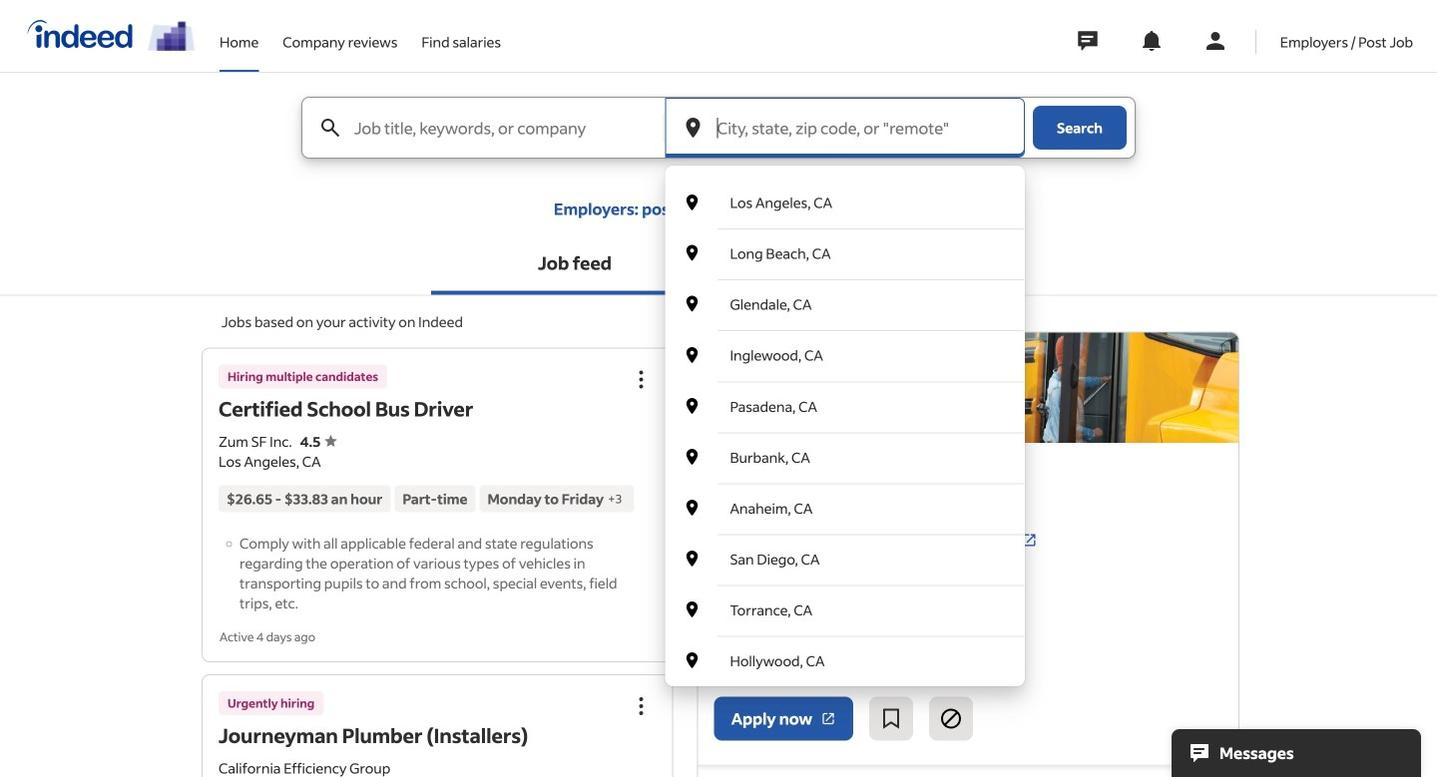 Task type: describe. For each thing, give the bounding box(es) containing it.
4.5 out of 5 stars. link to 169 reviews company ratings (opens in a new tab) image
[[1022, 532, 1038, 548]]

save this job image
[[880, 707, 904, 731]]

search suggestions list box
[[665, 178, 1025, 687]]

messages unread count 0 image
[[1075, 21, 1101, 61]]

apply now (opens in a new tab) image
[[821, 711, 837, 727]]

notifications unread count 0 image
[[1140, 29, 1164, 53]]

zum sf inc. (opens in a new tab) image
[[803, 532, 819, 548]]



Task type: locate. For each thing, give the bounding box(es) containing it.
search: Job title, keywords, or company text field
[[350, 98, 662, 158]]

4.5 out of 5 stars image
[[834, 529, 924, 553]]

None search field
[[286, 97, 1152, 687]]

main content
[[0, 97, 1438, 778]]

at indeed, we're committed to increasing representation of women at all levels of indeed's global workforce to at least 50% by 2030 image
[[148, 21, 196, 51]]

not interested image
[[940, 707, 963, 731]]

Edit location text field
[[713, 98, 1025, 158]]

job actions for journeyman plumber (installers) is collapsed image
[[630, 695, 654, 719]]

account image
[[1204, 29, 1228, 53]]

zum sf inc. logo image
[[699, 333, 1239, 443], [715, 425, 774, 485]]

job actions for certified school bus driver is collapsed image
[[630, 368, 654, 392]]

tab list
[[0, 235, 1438, 296]]

4.5 out of five stars rating image
[[300, 433, 337, 451]]



Task type: vqa. For each thing, say whether or not it's contained in the screenshot.
4.5 out of 5 stars image
yes



